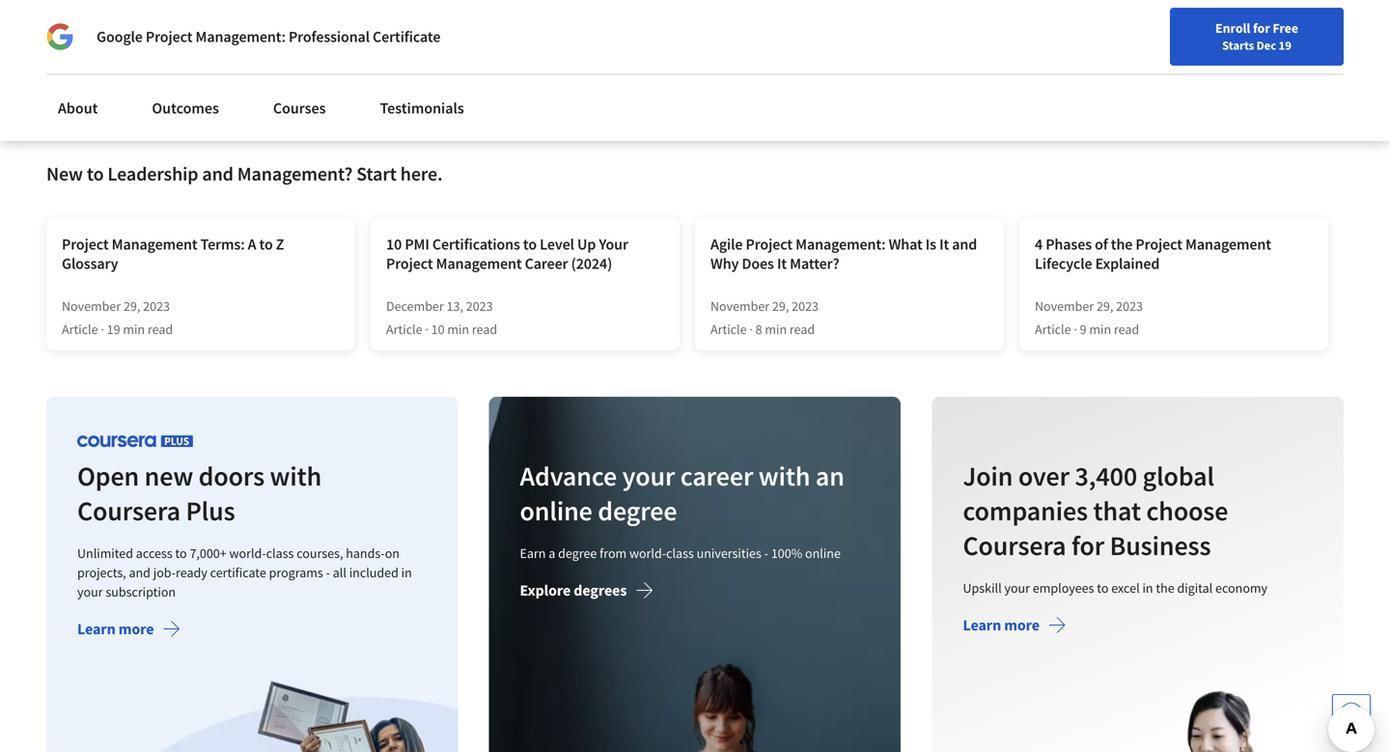 Task type: vqa. For each thing, say whether or not it's contained in the screenshot.
USERS in the Enterprise 125+ users
no



Task type: locate. For each thing, give the bounding box(es) containing it.
november for agile project management: what is it and why does it matter?
[[711, 298, 770, 315]]

19 down glossary
[[107, 321, 120, 338]]

november inside november 29, 2023 article · 19 min read
[[62, 298, 121, 315]]

read inside november 29, 2023 article · 19 min read
[[148, 321, 173, 338]]

3 29, from the left
[[1097, 298, 1114, 315]]

coursera down 'companies'
[[963, 529, 1067, 563]]

4 · from the left
[[1074, 321, 1078, 338]]

1 vertical spatial 19
[[107, 321, 120, 338]]

min inside november 29, 2023 article · 8 min read
[[765, 321, 787, 338]]

1 horizontal spatial the
[[1156, 580, 1175, 597]]

· down december
[[425, 321, 429, 338]]

read inside "november 29, 2023 article · 9 min read"
[[1114, 321, 1140, 338]]

4 min from the left
[[1090, 321, 1112, 338]]

10 inside december 13, 2023 article · 10 min read
[[431, 321, 445, 338]]

universities
[[697, 545, 762, 562]]

world- inside unlimited access to 7,000+ world-class courses, hands-on projects, and job-ready certificate programs - all included in your subscription
[[229, 545, 266, 562]]

digital
[[1178, 580, 1213, 597]]

0 horizontal spatial the
[[1111, 235, 1133, 254]]

career left up
[[525, 254, 568, 274]]

degrees
[[574, 581, 627, 600]]

degree inside advance your career with an online degree
[[598, 494, 678, 528]]

new to leadership and management? start here.
[[46, 162, 443, 186]]

that
[[1094, 494, 1141, 528]]

degree right a
[[558, 545, 597, 562]]

1 horizontal spatial learn more
[[963, 616, 1040, 635]]

project up december
[[386, 254, 433, 274]]

0 vertical spatial 10
[[386, 235, 402, 254]]

1 vertical spatial career
[[525, 254, 568, 274]]

in
[[401, 564, 412, 582], [1143, 580, 1154, 597]]

4 article from the left
[[1035, 321, 1072, 338]]

november
[[62, 298, 121, 315], [711, 298, 770, 315], [1035, 298, 1094, 315]]

· inside november 29, 2023 article · 19 min read
[[101, 321, 104, 338]]

in inside unlimited access to 7,000+ world-class courses, hands-on projects, and job-ready certificate programs - all included in your subscription
[[401, 564, 412, 582]]

0 horizontal spatial november
[[62, 298, 121, 315]]

to left excel
[[1097, 580, 1109, 597]]

min inside november 29, 2023 article · 19 min read
[[123, 321, 145, 338]]

to left z
[[259, 235, 273, 254]]

2 horizontal spatial november
[[1035, 298, 1094, 315]]

2023 inside "november 29, 2023 article · 9 min read"
[[1117, 298, 1143, 315]]

with
[[270, 459, 322, 493], [759, 459, 811, 493]]

1 horizontal spatial new
[[966, 61, 991, 78]]

agile project management: what is it and why does it matter?
[[711, 235, 978, 274]]

new right find
[[966, 61, 991, 78]]

1 horizontal spatial management
[[436, 254, 522, 274]]

learn down upskill
[[963, 616, 1001, 635]]

learn more down subscription
[[77, 620, 154, 639]]

1 read from the left
[[148, 321, 173, 338]]

learn more link
[[963, 616, 1067, 640], [77, 620, 181, 643]]

0 horizontal spatial 19
[[107, 321, 120, 338]]

more down the employees
[[1004, 616, 1040, 635]]

10 left pmi
[[386, 235, 402, 254]]

the right the of
[[1111, 235, 1133, 254]]

4 2023 from the left
[[1117, 298, 1143, 315]]

the
[[1111, 235, 1133, 254], [1156, 580, 1175, 597]]

- inside unlimited access to 7,000+ world-class courses, hands-on projects, and job-ready certificate programs - all included in your subscription
[[326, 564, 330, 582]]

10 down december
[[431, 321, 445, 338]]

3 read from the left
[[790, 321, 815, 338]]

glossary
[[62, 254, 118, 274]]

included
[[349, 564, 399, 582]]

19 inside november 29, 2023 article · 19 min read
[[107, 321, 120, 338]]

29, down project management terms: a to z glossary
[[124, 298, 140, 315]]

1 · from the left
[[101, 321, 104, 338]]

1 horizontal spatial 19
[[1279, 38, 1292, 53]]

read for terms:
[[148, 321, 173, 338]]

min for phases
[[1090, 321, 1112, 338]]

19 for ·
[[107, 321, 120, 338]]

1 horizontal spatial with
[[759, 459, 811, 493]]

certificate
[[210, 564, 266, 582]]

2 horizontal spatial and
[[953, 235, 978, 254]]

it right is
[[940, 235, 950, 254]]

19
[[1279, 38, 1292, 53], [107, 321, 120, 338]]

- left the 100%
[[765, 545, 769, 562]]

1 vertical spatial -
[[326, 564, 330, 582]]

article left 9
[[1035, 321, 1072, 338]]

13,
[[447, 298, 464, 315]]

10 inside 10 pmi certifications to level up your project management career (2024)
[[386, 235, 402, 254]]

1 2023 from the left
[[143, 298, 170, 315]]

for down that
[[1072, 529, 1105, 563]]

1 horizontal spatial online
[[806, 545, 841, 562]]

0 vertical spatial management:
[[196, 27, 286, 46]]

1 vertical spatial 10
[[431, 321, 445, 338]]

1 horizontal spatial 29,
[[773, 298, 789, 315]]

management
[[112, 235, 198, 254], [1186, 235, 1272, 254], [436, 254, 522, 274]]

project inside 4 phases of the project management lifecycle explained
[[1136, 235, 1183, 254]]

0 vertical spatial career
[[994, 61, 1031, 78]]

2 class from the left
[[667, 545, 694, 562]]

2 · from the left
[[425, 321, 429, 338]]

in right excel
[[1143, 580, 1154, 597]]

your right find
[[938, 61, 963, 78]]

project up november 29, 2023 article · 19 min read
[[62, 235, 109, 254]]

article inside december 13, 2023 article · 10 min read
[[386, 321, 423, 338]]

article inside "november 29, 2023 article · 9 min read"
[[1035, 321, 1072, 338]]

management: inside agile project management: what is it and why does it matter?
[[796, 235, 886, 254]]

leadership
[[108, 162, 198, 186]]

class
[[266, 545, 294, 562], [667, 545, 694, 562]]

choose
[[1147, 494, 1229, 528]]

degree up from
[[598, 494, 678, 528]]

2023
[[143, 298, 170, 315], [466, 298, 493, 315], [792, 298, 819, 315], [1117, 298, 1143, 315]]

article for agile project management: what is it and why does it matter?
[[711, 321, 747, 338]]

- left "all"
[[326, 564, 330, 582]]

read right 8
[[790, 321, 815, 338]]

4
[[1035, 235, 1043, 254]]

project management terms: a to z glossary
[[62, 235, 284, 274]]

article left 8
[[711, 321, 747, 338]]

with inside open new doors with coursera plus
[[270, 459, 322, 493]]

29, for project
[[773, 298, 789, 315]]

· inside "november 29, 2023 article · 9 min read"
[[1074, 321, 1078, 338]]

the left digital
[[1156, 580, 1175, 597]]

and up subscription
[[129, 564, 151, 582]]

read down 10 pmi certifications to level up your project management career (2024)
[[472, 321, 498, 338]]

0 horizontal spatial coursera
[[77, 494, 181, 528]]

project inside agile project management: what is it and why does it matter?
[[746, 235, 793, 254]]

1 with from the left
[[270, 459, 322, 493]]

2023 for of
[[1117, 298, 1143, 315]]

29, inside november 29, 2023 article · 8 min read
[[773, 298, 789, 315]]

article down glossary
[[62, 321, 98, 338]]

min right 9
[[1090, 321, 1112, 338]]

learn down projects,
[[77, 620, 116, 639]]

29, down the 'explained'
[[1097, 298, 1114, 315]]

your
[[938, 61, 963, 78], [623, 459, 676, 493], [1005, 580, 1030, 597], [77, 584, 103, 601]]

min right 8
[[765, 321, 787, 338]]

professional
[[289, 27, 370, 46]]

1 vertical spatial for
[[1072, 529, 1105, 563]]

2 min from the left
[[448, 321, 469, 338]]

4 read from the left
[[1114, 321, 1140, 338]]

hands-
[[346, 545, 385, 562]]

to
[[87, 162, 104, 186], [259, 235, 273, 254], [523, 235, 537, 254], [175, 545, 187, 562], [1097, 580, 1109, 597]]

0 vertical spatial new
[[966, 61, 991, 78]]

of
[[1095, 235, 1108, 254]]

class up programs on the left bottom of page
[[266, 545, 294, 562]]

0 horizontal spatial and
[[129, 564, 151, 582]]

0 vertical spatial 19
[[1279, 38, 1292, 53]]

your for upskill
[[1005, 580, 1030, 597]]

1 horizontal spatial career
[[994, 61, 1031, 78]]

1 horizontal spatial -
[[765, 545, 769, 562]]

management?
[[237, 162, 353, 186]]

19 inside enroll for free starts dec 19
[[1279, 38, 1292, 53]]

1 min from the left
[[123, 321, 145, 338]]

29, inside november 29, 2023 article · 19 min read
[[124, 298, 140, 315]]

· inside november 29, 2023 article · 8 min read
[[750, 321, 753, 338]]

0 horizontal spatial 10
[[386, 235, 402, 254]]

3 article from the left
[[711, 321, 747, 338]]

29, inside "november 29, 2023 article · 9 min read"
[[1097, 298, 1114, 315]]

2 world- from the left
[[630, 545, 667, 562]]

management: left what
[[796, 235, 886, 254]]

your right upskill
[[1005, 580, 1030, 597]]

career left english button
[[994, 61, 1031, 78]]

1 horizontal spatial 10
[[431, 321, 445, 338]]

1 vertical spatial degree
[[558, 545, 597, 562]]

it right does
[[777, 254, 787, 274]]

1 horizontal spatial class
[[667, 545, 694, 562]]

1 world- from the left
[[229, 545, 266, 562]]

0 horizontal spatial -
[[326, 564, 330, 582]]

2023 for certifications
[[466, 298, 493, 315]]

0 horizontal spatial degree
[[558, 545, 597, 562]]

0 horizontal spatial in
[[401, 564, 412, 582]]

class left universities
[[667, 545, 694, 562]]

november up 8
[[711, 298, 770, 315]]

new down about link
[[46, 162, 83, 186]]

read
[[148, 321, 173, 338], [472, 321, 498, 338], [790, 321, 815, 338], [1114, 321, 1140, 338]]

2023 down matter? on the top right
[[792, 298, 819, 315]]

your inside unlimited access to 7,000+ world-class courses, hands-on projects, and job-ready certificate programs - all included in your subscription
[[77, 584, 103, 601]]

0 vertical spatial the
[[1111, 235, 1133, 254]]

online
[[520, 494, 593, 528], [806, 545, 841, 562]]

1 november from the left
[[62, 298, 121, 315]]

find your new career
[[910, 61, 1031, 78]]

your left career at the bottom of the page
[[623, 459, 676, 493]]

your
[[599, 235, 629, 254]]

with right doors
[[270, 459, 322, 493]]

level
[[540, 235, 574, 254]]

min for pmi
[[448, 321, 469, 338]]

article
[[62, 321, 98, 338], [386, 321, 423, 338], [711, 321, 747, 338], [1035, 321, 1072, 338]]

matter?
[[790, 254, 840, 274]]

for inside join over 3,400 global companies that choose coursera for business
[[1072, 529, 1105, 563]]

article for 4 phases of the project management lifecycle explained
[[1035, 321, 1072, 338]]

and right leadership
[[202, 162, 234, 186]]

to left leadership
[[87, 162, 104, 186]]

1 vertical spatial coursera
[[963, 529, 1067, 563]]

8
[[756, 321, 763, 338]]

all
[[333, 564, 347, 582]]

2023 right 13,
[[466, 298, 493, 315]]

2 with from the left
[[759, 459, 811, 493]]

for inside enroll for free starts dec 19
[[1254, 19, 1271, 37]]

november 29, 2023 article · 19 min read
[[62, 298, 173, 338]]

2023 for management:
[[792, 298, 819, 315]]

november inside "november 29, 2023 article · 9 min read"
[[1035, 298, 1094, 315]]

2 2023 from the left
[[466, 298, 493, 315]]

learn more link down subscription
[[77, 620, 181, 643]]

1 vertical spatial and
[[953, 235, 978, 254]]

dec
[[1257, 38, 1277, 53]]

2 horizontal spatial 29,
[[1097, 298, 1114, 315]]

2023 inside november 29, 2023 article · 8 min read
[[792, 298, 819, 315]]

2 vertical spatial and
[[129, 564, 151, 582]]

1 vertical spatial management:
[[796, 235, 886, 254]]

class for courses,
[[266, 545, 294, 562]]

2 horizontal spatial management
[[1186, 235, 1272, 254]]

0 horizontal spatial online
[[520, 494, 593, 528]]

and right is
[[953, 235, 978, 254]]

100%
[[772, 545, 803, 562]]

1 horizontal spatial for
[[1254, 19, 1271, 37]]

access
[[136, 545, 173, 562]]

1 horizontal spatial in
[[1143, 580, 1154, 597]]

1 class from the left
[[266, 545, 294, 562]]

with inside advance your career with an online degree
[[759, 459, 811, 493]]

for
[[31, 10, 52, 29]]

2 29, from the left
[[773, 298, 789, 315]]

with left an
[[759, 459, 811, 493]]

2023 down project management terms: a to z glossary
[[143, 298, 170, 315]]

with for doors
[[270, 459, 322, 493]]

for up dec
[[1254, 19, 1271, 37]]

job-
[[153, 564, 176, 582]]

· inside december 13, 2023 article · 10 min read
[[425, 321, 429, 338]]

1 horizontal spatial november
[[711, 298, 770, 315]]

min down 13,
[[448, 321, 469, 338]]

read down project management terms: a to z glossary
[[148, 321, 173, 338]]

0 horizontal spatial career
[[525, 254, 568, 274]]

project right the of
[[1136, 235, 1183, 254]]

learn more link down upskill
[[963, 616, 1067, 640]]

0 vertical spatial coursera
[[77, 494, 181, 528]]

outcomes link
[[140, 87, 231, 129]]

and
[[202, 162, 234, 186], [953, 235, 978, 254], [129, 564, 151, 582]]

find your new career link
[[900, 58, 1041, 82]]

more down subscription
[[119, 620, 154, 639]]

your inside advance your career with an online degree
[[623, 459, 676, 493]]

2 article from the left
[[386, 321, 423, 338]]

and inside agile project management: what is it and why does it matter?
[[953, 235, 978, 254]]

· for 4 phases of the project management lifecycle explained
[[1074, 321, 1078, 338]]

excel
[[1112, 580, 1140, 597]]

0 horizontal spatial world-
[[229, 545, 266, 562]]

2 november from the left
[[711, 298, 770, 315]]

2023 inside november 29, 2023 article · 19 min read
[[143, 298, 170, 315]]

29, down does
[[773, 298, 789, 315]]

· for project management terms: a to z glossary
[[101, 321, 104, 338]]

2023 down the 'explained'
[[1117, 298, 1143, 315]]

management: for what
[[796, 235, 886, 254]]

degree
[[598, 494, 678, 528], [558, 545, 597, 562]]

courses,
[[297, 545, 343, 562]]

1 horizontal spatial world-
[[630, 545, 667, 562]]

to up ready
[[175, 545, 187, 562]]

to left level
[[523, 235, 537, 254]]

min inside december 13, 2023 article · 10 min read
[[448, 321, 469, 338]]

world- for 7,000+
[[229, 545, 266, 562]]

0 horizontal spatial management
[[112, 235, 198, 254]]

min for management
[[123, 321, 145, 338]]

google
[[97, 27, 143, 46]]

min down project management terms: a to z glossary
[[123, 321, 145, 338]]

read inside december 13, 2023 article · 10 min read
[[472, 321, 498, 338]]

0 vertical spatial degree
[[598, 494, 678, 528]]

read inside november 29, 2023 article · 8 min read
[[790, 321, 815, 338]]

it
[[940, 235, 950, 254], [777, 254, 787, 274]]

None search field
[[275, 51, 594, 89]]

november inside november 29, 2023 article · 8 min read
[[711, 298, 770, 315]]

article down december
[[386, 321, 423, 338]]

learn more
[[963, 616, 1040, 635], [77, 620, 154, 639]]

2023 inside december 13, 2023 article · 10 min read
[[466, 298, 493, 315]]

about
[[58, 99, 98, 118]]

z
[[276, 235, 284, 254]]

project right agile
[[746, 235, 793, 254]]

coursera down the open
[[77, 494, 181, 528]]

1 horizontal spatial and
[[202, 162, 234, 186]]

0 horizontal spatial management:
[[196, 27, 286, 46]]

0 horizontal spatial for
[[1072, 529, 1105, 563]]

management:
[[196, 27, 286, 46], [796, 235, 886, 254]]

(2024)
[[571, 254, 613, 274]]

for individuals
[[31, 10, 129, 29]]

3 november from the left
[[1035, 298, 1094, 315]]

1 29, from the left
[[124, 298, 140, 315]]

find
[[910, 61, 935, 78]]

and inside unlimited access to 7,000+ world-class courses, hands-on projects, and job-ready certificate programs - all included in your subscription
[[129, 564, 151, 582]]

1 horizontal spatial coursera
[[963, 529, 1067, 563]]

november down glossary
[[62, 298, 121, 315]]

2 read from the left
[[472, 321, 498, 338]]

learn more down upskill
[[963, 616, 1040, 635]]

1 horizontal spatial management:
[[796, 235, 886, 254]]

world- right from
[[630, 545, 667, 562]]

article inside november 29, 2023 article · 8 min read
[[711, 321, 747, 338]]

0 horizontal spatial with
[[270, 459, 322, 493]]

enroll for free starts dec 19
[[1216, 19, 1299, 53]]

· left 9
[[1074, 321, 1078, 338]]

· left 8
[[750, 321, 753, 338]]

0 vertical spatial for
[[1254, 19, 1271, 37]]

management: left professional in the left top of the page
[[196, 27, 286, 46]]

agile
[[711, 235, 743, 254]]

in right included
[[401, 564, 412, 582]]

read right 9
[[1114, 321, 1140, 338]]

-
[[765, 545, 769, 562], [326, 564, 330, 582]]

19 down free
[[1279, 38, 1292, 53]]

1 horizontal spatial more
[[1004, 616, 1040, 635]]

your down projects,
[[77, 584, 103, 601]]

1 article from the left
[[62, 321, 98, 338]]

min
[[123, 321, 145, 338], [448, 321, 469, 338], [765, 321, 787, 338], [1090, 321, 1112, 338]]

3 · from the left
[[750, 321, 753, 338]]

1 vertical spatial the
[[1156, 580, 1175, 597]]

3 min from the left
[[765, 321, 787, 338]]

to inside project management terms: a to z glossary
[[259, 235, 273, 254]]

read for of
[[1114, 321, 1140, 338]]

0 horizontal spatial class
[[266, 545, 294, 562]]

online right the 100%
[[806, 545, 841, 562]]

3 2023 from the left
[[792, 298, 819, 315]]

1 horizontal spatial degree
[[598, 494, 678, 528]]

class inside unlimited access to 7,000+ world-class courses, hands-on projects, and job-ready certificate programs - all included in your subscription
[[266, 545, 294, 562]]

min inside "november 29, 2023 article · 9 min read"
[[1090, 321, 1112, 338]]

november up 9
[[1035, 298, 1094, 315]]

world- up "certificate"
[[229, 545, 266, 562]]

1 vertical spatial new
[[46, 162, 83, 186]]

online down 'advance'
[[520, 494, 593, 528]]

from
[[600, 545, 627, 562]]

new
[[966, 61, 991, 78], [46, 162, 83, 186]]

article inside november 29, 2023 article · 19 min read
[[62, 321, 98, 338]]

upskill
[[963, 580, 1002, 597]]

outcomes
[[152, 99, 219, 118]]

· down glossary
[[101, 321, 104, 338]]

article for project management terms: a to z glossary
[[62, 321, 98, 338]]

0 vertical spatial online
[[520, 494, 593, 528]]

0 horizontal spatial 29,
[[124, 298, 140, 315]]

world-
[[229, 545, 266, 562], [630, 545, 667, 562]]



Task type: describe. For each thing, give the bounding box(es) containing it.
unlimited
[[77, 545, 133, 562]]

your for advance
[[623, 459, 676, 493]]

2023 for terms:
[[143, 298, 170, 315]]

0 vertical spatial -
[[765, 545, 769, 562]]

english button
[[1041, 39, 1157, 101]]

10 pmi certifications to level up your project management career (2024)
[[386, 235, 629, 274]]

courses link
[[262, 87, 338, 129]]

an
[[816, 459, 845, 493]]

free
[[1273, 19, 1299, 37]]

terms:
[[201, 235, 245, 254]]

management inside 4 phases of the project management lifecycle explained
[[1186, 235, 1272, 254]]

november 29, 2023 article · 9 min read
[[1035, 298, 1143, 338]]

testimonials
[[380, 99, 464, 118]]

on
[[385, 545, 400, 562]]

enroll
[[1216, 19, 1251, 37]]

0 horizontal spatial learn more
[[77, 620, 154, 639]]

3,400
[[1075, 459, 1138, 493]]

your for find
[[938, 61, 963, 78]]

open
[[77, 459, 139, 493]]

join over 3,400 global companies that choose coursera for business
[[963, 459, 1229, 563]]

help center image
[[1341, 702, 1364, 725]]

management inside project management terms: a to z glossary
[[112, 235, 198, 254]]

what
[[889, 235, 923, 254]]

project right google at the left top of the page
[[146, 27, 193, 46]]

coursera plus image
[[77, 435, 193, 447]]

advance
[[520, 459, 617, 493]]

slides element
[[81, 93, 1310, 112]]

online inside advance your career with an online degree
[[520, 494, 593, 528]]

read for certifications
[[472, 321, 498, 338]]

programs
[[269, 564, 323, 582]]

0 horizontal spatial new
[[46, 162, 83, 186]]

global
[[1143, 459, 1215, 493]]

explore degrees link
[[520, 581, 654, 605]]

coursera image
[[23, 54, 146, 85]]

join
[[963, 459, 1013, 493]]

individuals
[[55, 10, 129, 29]]

learner hitesh l india image
[[112, 0, 703, 77]]

english
[[1075, 60, 1122, 80]]

0 horizontal spatial more
[[119, 620, 154, 639]]

a
[[549, 545, 556, 562]]

· for 10 pmi certifications to level up your project management career (2024)
[[425, 321, 429, 338]]

9
[[1080, 321, 1087, 338]]

19 for dec
[[1279, 38, 1292, 53]]

companies
[[963, 494, 1088, 528]]

4 phases of the project management lifecycle explained
[[1035, 235, 1272, 274]]

project inside project management terms: a to z glossary
[[62, 235, 109, 254]]

explore degrees
[[520, 581, 627, 600]]

min for project
[[765, 321, 787, 338]]

here.
[[401, 162, 443, 186]]

a
[[248, 235, 256, 254]]

world- for from
[[630, 545, 667, 562]]

to inside unlimited access to 7,000+ world-class courses, hands-on projects, and job-ready certificate programs - all included in your subscription
[[175, 545, 187, 562]]

phases
[[1046, 235, 1092, 254]]

29, for phases
[[1097, 298, 1114, 315]]

class for universities
[[667, 545, 694, 562]]

career
[[681, 459, 754, 493]]

november 29, 2023 article · 8 min read
[[711, 298, 819, 338]]

upskill your employees to excel in the digital economy
[[963, 580, 1268, 597]]

earn
[[520, 545, 546, 562]]

certificate
[[373, 27, 441, 46]]

earn a degree from world-class universities - 100% online
[[520, 545, 841, 562]]

courses
[[273, 99, 326, 118]]

management inside 10 pmi certifications to level up your project management career (2024)
[[436, 254, 522, 274]]

1 horizontal spatial it
[[940, 235, 950, 254]]

career inside 10 pmi certifications to level up your project management career (2024)
[[525, 254, 568, 274]]

december 13, 2023 article · 10 min read
[[386, 298, 498, 338]]

management: for professional
[[196, 27, 286, 46]]

open new doors with coursera plus
[[77, 459, 322, 528]]

start
[[357, 162, 397, 186]]

about link
[[46, 87, 110, 129]]

google project management: professional certificate
[[97, 27, 441, 46]]

1 horizontal spatial learn
[[963, 616, 1001, 635]]

unlimited access to 7,000+ world-class courses, hands-on projects, and job-ready certificate programs - all included in your subscription
[[77, 545, 412, 601]]

coursera inside open new doors with coursera plus
[[77, 494, 181, 528]]

0 horizontal spatial it
[[777, 254, 787, 274]]

to inside 10 pmi certifications to level up your project management career (2024)
[[523, 235, 537, 254]]

november for 4 phases of the project management lifecycle explained
[[1035, 298, 1094, 315]]

new
[[145, 459, 193, 493]]

lifecycle
[[1035, 254, 1093, 274]]

show notifications image
[[1185, 63, 1208, 86]]

projects,
[[77, 564, 126, 582]]

project inside 10 pmi certifications to level up your project management career (2024)
[[386, 254, 433, 274]]

the inside 4 phases of the project management lifecycle explained
[[1111, 235, 1133, 254]]

is
[[926, 235, 937, 254]]

7,000+
[[190, 545, 227, 562]]

1 vertical spatial online
[[806, 545, 841, 562]]

testimonials link
[[369, 87, 476, 129]]

economy
[[1216, 580, 1268, 597]]

explained
[[1096, 254, 1160, 274]]

certifications
[[433, 235, 520, 254]]

google image
[[46, 23, 73, 50]]

0 horizontal spatial learn more link
[[77, 620, 181, 643]]

why
[[711, 254, 739, 274]]

pmi
[[405, 235, 430, 254]]

starts
[[1223, 38, 1255, 53]]

over
[[1019, 459, 1070, 493]]

with for career
[[759, 459, 811, 493]]

explore
[[520, 581, 571, 600]]

coursera inside join over 3,400 global companies that choose coursera for business
[[963, 529, 1067, 563]]

up
[[577, 235, 596, 254]]

0 horizontal spatial learn
[[77, 620, 116, 639]]

doors
[[199, 459, 265, 493]]

business
[[1110, 529, 1211, 563]]

1 horizontal spatial learn more link
[[963, 616, 1067, 640]]

0 vertical spatial and
[[202, 162, 234, 186]]

does
[[742, 254, 774, 274]]

· for agile project management: what is it and why does it matter?
[[750, 321, 753, 338]]

employees
[[1033, 580, 1095, 597]]

29, for management
[[124, 298, 140, 315]]

read for management:
[[790, 321, 815, 338]]

november for project management terms: a to z glossary
[[62, 298, 121, 315]]

article for 10 pmi certifications to level up your project management career (2024)
[[386, 321, 423, 338]]



